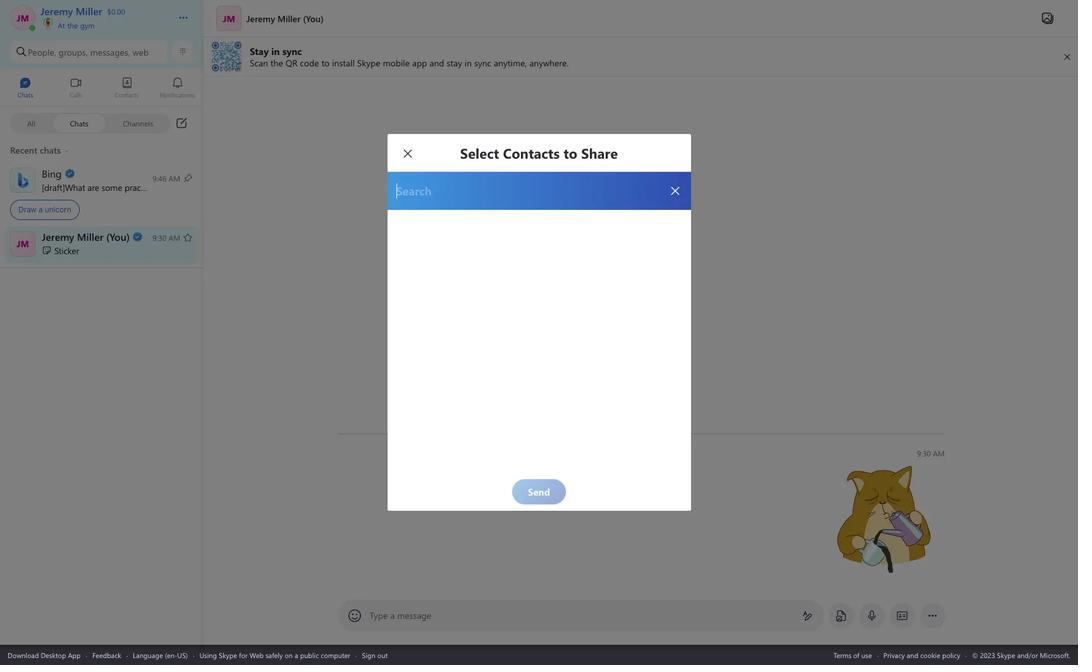 Task type: vqa. For each thing, say whether or not it's contained in the screenshot.
Easy meetings with anyone at the top of the page
no



Task type: describe. For each thing, give the bounding box(es) containing it.
language
[[133, 651, 163, 660]]

terms
[[834, 651, 852, 660]]

download
[[8, 651, 39, 660]]

groups,
[[59, 46, 88, 58]]

safely
[[266, 651, 283, 660]]

all
[[27, 118, 36, 128]]

feedback
[[92, 651, 121, 660]]

at the gym button
[[40, 18, 166, 30]]

Search text field
[[395, 183, 658, 199]]

unicorn
[[45, 205, 71, 214]]

sign out
[[362, 651, 388, 660]]

web
[[250, 651, 264, 660]]

people, groups, messages, web button
[[10, 40, 168, 63]]

the
[[67, 20, 78, 30]]

message
[[397, 610, 432, 622]]

sign out link
[[362, 651, 388, 660]]

at the gym
[[56, 20, 95, 30]]

cookie
[[921, 651, 941, 660]]

privacy
[[884, 651, 905, 660]]

gym
[[80, 20, 95, 30]]

using skype for web safely on a public computer link
[[200, 651, 351, 660]]

on
[[285, 651, 293, 660]]

people,
[[28, 46, 56, 58]]

today heading
[[338, 419, 945, 442]]

skype
[[219, 651, 237, 660]]

draw a unicorn button
[[0, 164, 203, 225]]

language (en-us)
[[133, 651, 188, 660]]

channels
[[123, 118, 153, 128]]

using
[[200, 651, 217, 660]]

public
[[300, 651, 319, 660]]

app
[[68, 651, 81, 660]]

computer
[[321, 651, 351, 660]]

terms of use
[[834, 651, 872, 660]]

for
[[239, 651, 248, 660]]

sticker button
[[0, 226, 203, 263]]

draw
[[18, 205, 36, 214]]

(en-
[[165, 651, 177, 660]]

desktop
[[41, 651, 66, 660]]



Task type: locate. For each thing, give the bounding box(es) containing it.
2 horizontal spatial a
[[390, 610, 395, 622]]

language (en-us) link
[[133, 651, 188, 660]]

policy
[[943, 651, 961, 660]]

1 vertical spatial a
[[390, 610, 395, 622]]

people, groups, messages, web
[[28, 46, 149, 58]]

am
[[933, 449, 945, 459]]

terms of use link
[[834, 651, 872, 660]]

a for unicorn
[[39, 205, 43, 214]]

privacy and cookie policy link
[[884, 651, 961, 660]]

web
[[133, 46, 149, 58]]

sign
[[362, 651, 376, 660]]

us)
[[177, 651, 188, 660]]

0 vertical spatial a
[[39, 205, 43, 214]]

a
[[39, 205, 43, 214], [390, 610, 395, 622], [295, 651, 298, 660]]

at
[[58, 20, 65, 30]]

draw a unicorn
[[18, 205, 71, 214]]

use
[[862, 651, 872, 660]]

chats
[[70, 118, 89, 128]]

out
[[378, 651, 388, 660]]

of
[[854, 651, 860, 660]]

messages,
[[90, 46, 130, 58]]

a right type
[[390, 610, 395, 622]]

privacy and cookie policy
[[884, 651, 961, 660]]

9:30
[[917, 449, 931, 459]]

0 horizontal spatial a
[[39, 205, 43, 214]]

feedback link
[[92, 651, 121, 660]]

type
[[370, 610, 388, 622]]

Type a message text field
[[370, 610, 792, 623]]

download desktop app
[[8, 651, 81, 660]]

a right on
[[295, 651, 298, 660]]

type a message
[[370, 610, 432, 622]]

2 vertical spatial a
[[295, 651, 298, 660]]

tab list
[[0, 71, 203, 106]]

download desktop app link
[[8, 651, 81, 660]]

a right draw
[[39, 205, 43, 214]]

1 horizontal spatial a
[[295, 651, 298, 660]]

and
[[907, 651, 919, 660]]

sticker
[[54, 245, 79, 257]]

9:30 am
[[917, 449, 945, 459]]

a inside 'button'
[[39, 205, 43, 214]]

a for message
[[390, 610, 395, 622]]

using skype for web safely on a public computer
[[200, 651, 351, 660]]



